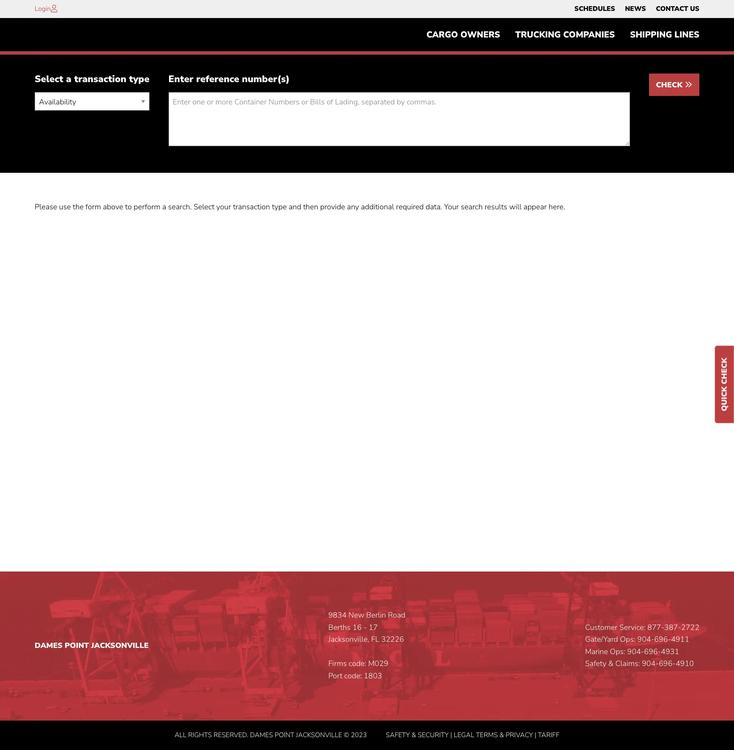 Task type: vqa. For each thing, say whether or not it's contained in the screenshot.
CLOSED associated with FRIDAY
no



Task type: describe. For each thing, give the bounding box(es) containing it.
news link
[[626, 2, 646, 16]]

firms code:  m029 port code:  1803
[[329, 659, 389, 682]]

trucking companies link
[[508, 25, 623, 44]]

news
[[626, 4, 646, 13]]

new
[[349, 611, 365, 621]]

0 vertical spatial 696-
[[655, 635, 672, 645]]

owners
[[461, 29, 501, 40]]

contact
[[656, 4, 689, 13]]

form
[[86, 202, 101, 213]]

©
[[344, 731, 349, 740]]

9834 new berlin road berths 16 - 17 jacksonville, fl 32226
[[329, 611, 406, 645]]

9834
[[329, 611, 347, 621]]

jacksonville,
[[329, 635, 370, 645]]

lines
[[675, 29, 700, 40]]

rights
[[188, 731, 212, 740]]

0 horizontal spatial transaction
[[74, 73, 126, 86]]

shipping lines link
[[623, 25, 708, 44]]

Enter reference number(s) text field
[[169, 92, 630, 147]]

perform
[[134, 202, 160, 213]]

4911
[[672, 635, 690, 645]]

2722
[[682, 623, 700, 633]]

here.
[[549, 202, 566, 213]]

enter reference number(s)
[[169, 73, 290, 86]]

check inside check button
[[656, 80, 685, 90]]

1 horizontal spatial &
[[500, 731, 504, 740]]

customer service: 877-387-2722 gate/yard ops: 904-696-4911 marine ops: 904-696-4931 safety & claims: 904-696-4910
[[585, 623, 700, 670]]

4931
[[661, 647, 680, 658]]

1 vertical spatial 904-
[[628, 647, 645, 658]]

all
[[175, 731, 187, 740]]

877-
[[648, 623, 665, 633]]

contact us
[[656, 4, 700, 13]]

32226
[[382, 635, 404, 645]]

tariff
[[538, 731, 560, 740]]

firms
[[329, 659, 347, 670]]

0 vertical spatial jacksonville
[[91, 641, 149, 651]]

check button
[[649, 74, 700, 96]]

footer containing 9834 new berlin road
[[0, 572, 735, 751]]

fl
[[371, 635, 380, 645]]

your
[[216, 202, 231, 213]]

shipping lines
[[631, 29, 700, 40]]

all rights reserved. dames point jacksonville © 2023
[[175, 731, 367, 740]]

quick check
[[720, 358, 730, 412]]

companies
[[564, 29, 615, 40]]

search.
[[168, 202, 192, 213]]

required
[[396, 202, 424, 213]]

search
[[461, 202, 483, 213]]

cargo
[[427, 29, 458, 40]]

then
[[303, 202, 318, 213]]

gate/yard
[[585, 635, 619, 645]]

enter
[[169, 73, 194, 86]]

the
[[73, 202, 84, 213]]

your
[[444, 202, 459, 213]]

0 vertical spatial a
[[66, 73, 71, 86]]

dames point jacksonville
[[35, 641, 149, 651]]

1 vertical spatial code:
[[345, 671, 362, 682]]

1 vertical spatial safety
[[386, 731, 410, 740]]

0 horizontal spatial select
[[35, 73, 63, 86]]

and
[[289, 202, 301, 213]]

privacy
[[506, 731, 533, 740]]

marine
[[585, 647, 608, 658]]

cargo owners
[[427, 29, 501, 40]]

berlin
[[367, 611, 386, 621]]

login
[[35, 4, 51, 13]]

shipping
[[631, 29, 673, 40]]

check inside quick check link
[[720, 358, 730, 385]]

reserved.
[[214, 731, 248, 740]]

provide
[[320, 202, 345, 213]]

safety & security | legal terms & privacy | tariff
[[386, 731, 560, 740]]

0 vertical spatial 904-
[[638, 635, 655, 645]]

to
[[125, 202, 132, 213]]

1 vertical spatial dames
[[250, 731, 273, 740]]



Task type: locate. For each thing, give the bounding box(es) containing it.
0 horizontal spatial type
[[129, 73, 150, 86]]

menu bar containing cargo owners
[[419, 25, 708, 44]]

904- right 'claims:' on the right bottom of page
[[642, 659, 659, 670]]

904- down 877-
[[638, 635, 655, 645]]

jacksonville
[[91, 641, 149, 651], [296, 731, 342, 740]]

security
[[418, 731, 449, 740]]

17
[[369, 623, 378, 633]]

port
[[329, 671, 343, 682]]

select a transaction type
[[35, 73, 150, 86]]

1 vertical spatial 696-
[[645, 647, 661, 658]]

quick
[[720, 387, 730, 412]]

0 vertical spatial transaction
[[74, 73, 126, 86]]

legal terms & privacy link
[[454, 731, 533, 740]]

1 vertical spatial check
[[720, 358, 730, 385]]

menu bar up shipping
[[570, 2, 705, 16]]

safety down marine
[[585, 659, 607, 670]]

0 vertical spatial type
[[129, 73, 150, 86]]

1 | from the left
[[451, 731, 452, 740]]

transaction
[[74, 73, 126, 86], [233, 202, 270, 213]]

0 vertical spatial ops:
[[620, 635, 636, 645]]

footer
[[0, 572, 735, 751]]

m029
[[368, 659, 389, 670]]

type left and
[[272, 202, 287, 213]]

904- up 'claims:' on the right bottom of page
[[628, 647, 645, 658]]

quick check link
[[716, 346, 735, 424]]

1803
[[364, 671, 382, 682]]

1 vertical spatial transaction
[[233, 202, 270, 213]]

berths
[[329, 623, 351, 633]]

16
[[353, 623, 362, 633]]

type left enter
[[129, 73, 150, 86]]

safety left "security"
[[386, 731, 410, 740]]

1 horizontal spatial select
[[194, 202, 215, 213]]

4910
[[676, 659, 694, 670]]

0 horizontal spatial jacksonville
[[91, 641, 149, 651]]

1 horizontal spatial jacksonville
[[296, 731, 342, 740]]

ops:
[[620, 635, 636, 645], [610, 647, 626, 658]]

schedules
[[575, 4, 616, 13]]

& left "security"
[[412, 731, 416, 740]]

& inside customer service: 877-387-2722 gate/yard ops: 904-696-4911 marine ops: 904-696-4931 safety & claims: 904-696-4910
[[609, 659, 614, 670]]

above
[[103, 202, 123, 213]]

use
[[59, 202, 71, 213]]

1 horizontal spatial check
[[720, 358, 730, 385]]

claims:
[[616, 659, 640, 670]]

check
[[656, 80, 685, 90], [720, 358, 730, 385]]

696-
[[655, 635, 672, 645], [645, 647, 661, 658], [659, 659, 676, 670]]

ops: up 'claims:' on the right bottom of page
[[610, 647, 626, 658]]

additional
[[361, 202, 394, 213]]

& right terms
[[500, 731, 504, 740]]

road
[[388, 611, 406, 621]]

results
[[485, 202, 508, 213]]

| left tariff
[[535, 731, 537, 740]]

safety & security link
[[386, 731, 449, 740]]

reference
[[196, 73, 239, 86]]

2 vertical spatial 696-
[[659, 659, 676, 670]]

any
[[347, 202, 359, 213]]

2023
[[351, 731, 367, 740]]

0 horizontal spatial safety
[[386, 731, 410, 740]]

a
[[66, 73, 71, 86], [162, 202, 166, 213]]

1 vertical spatial menu bar
[[419, 25, 708, 44]]

0 horizontal spatial point
[[65, 641, 89, 651]]

appear
[[524, 202, 547, 213]]

code: up 1803 on the bottom of page
[[349, 659, 367, 670]]

1 horizontal spatial point
[[275, 731, 295, 740]]

0 horizontal spatial &
[[412, 731, 416, 740]]

2 vertical spatial 904-
[[642, 659, 659, 670]]

0 vertical spatial safety
[[585, 659, 607, 670]]

type
[[129, 73, 150, 86], [272, 202, 287, 213]]

trucking companies
[[516, 29, 615, 40]]

-
[[364, 623, 367, 633]]

& left 'claims:' on the right bottom of page
[[609, 659, 614, 670]]

cargo owners link
[[419, 25, 508, 44]]

1 horizontal spatial a
[[162, 202, 166, 213]]

904-
[[638, 635, 655, 645], [628, 647, 645, 658], [642, 659, 659, 670]]

legal
[[454, 731, 475, 740]]

1 horizontal spatial safety
[[585, 659, 607, 670]]

1 vertical spatial point
[[275, 731, 295, 740]]

1 horizontal spatial transaction
[[233, 202, 270, 213]]

safety
[[585, 659, 607, 670], [386, 731, 410, 740]]

0 horizontal spatial dames
[[35, 641, 63, 651]]

us
[[691, 4, 700, 13]]

will
[[510, 202, 522, 213]]

387-
[[665, 623, 682, 633]]

1 horizontal spatial |
[[535, 731, 537, 740]]

login link
[[35, 4, 51, 13]]

1 horizontal spatial dames
[[250, 731, 273, 740]]

1 horizontal spatial type
[[272, 202, 287, 213]]

0 vertical spatial point
[[65, 641, 89, 651]]

1 vertical spatial jacksonville
[[296, 731, 342, 740]]

ops: down "service:"
[[620, 635, 636, 645]]

please use the form above to perform a search. select your transaction type and then provide any additional required data. your search results will appear here.
[[35, 202, 566, 213]]

angle double right image
[[685, 81, 693, 89]]

customer
[[585, 623, 618, 633]]

user image
[[51, 5, 58, 12]]

1 vertical spatial a
[[162, 202, 166, 213]]

0 horizontal spatial a
[[66, 73, 71, 86]]

menu bar containing schedules
[[570, 2, 705, 16]]

data.
[[426, 202, 443, 213]]

|
[[451, 731, 452, 740], [535, 731, 537, 740]]

schedules link
[[575, 2, 616, 16]]

0 horizontal spatial check
[[656, 80, 685, 90]]

2 | from the left
[[535, 731, 537, 740]]

0 horizontal spatial |
[[451, 731, 452, 740]]

terms
[[476, 731, 498, 740]]

1 vertical spatial type
[[272, 202, 287, 213]]

0 vertical spatial menu bar
[[570, 2, 705, 16]]

safety inside customer service: 877-387-2722 gate/yard ops: 904-696-4911 marine ops: 904-696-4931 safety & claims: 904-696-4910
[[585, 659, 607, 670]]

menu bar
[[570, 2, 705, 16], [419, 25, 708, 44]]

select
[[35, 73, 63, 86], [194, 202, 215, 213]]

0 vertical spatial code:
[[349, 659, 367, 670]]

service:
[[620, 623, 646, 633]]

code: right port
[[345, 671, 362, 682]]

1 vertical spatial ops:
[[610, 647, 626, 658]]

tariff link
[[538, 731, 560, 740]]

menu bar down schedules link
[[419, 25, 708, 44]]

2 horizontal spatial &
[[609, 659, 614, 670]]

| left legal
[[451, 731, 452, 740]]

0 vertical spatial select
[[35, 73, 63, 86]]

0 vertical spatial check
[[656, 80, 685, 90]]

number(s)
[[242, 73, 290, 86]]

0 vertical spatial dames
[[35, 641, 63, 651]]

trucking
[[516, 29, 561, 40]]

1 vertical spatial select
[[194, 202, 215, 213]]

contact us link
[[656, 2, 700, 16]]

dames
[[35, 641, 63, 651], [250, 731, 273, 740]]

point
[[65, 641, 89, 651], [275, 731, 295, 740]]

please
[[35, 202, 57, 213]]



